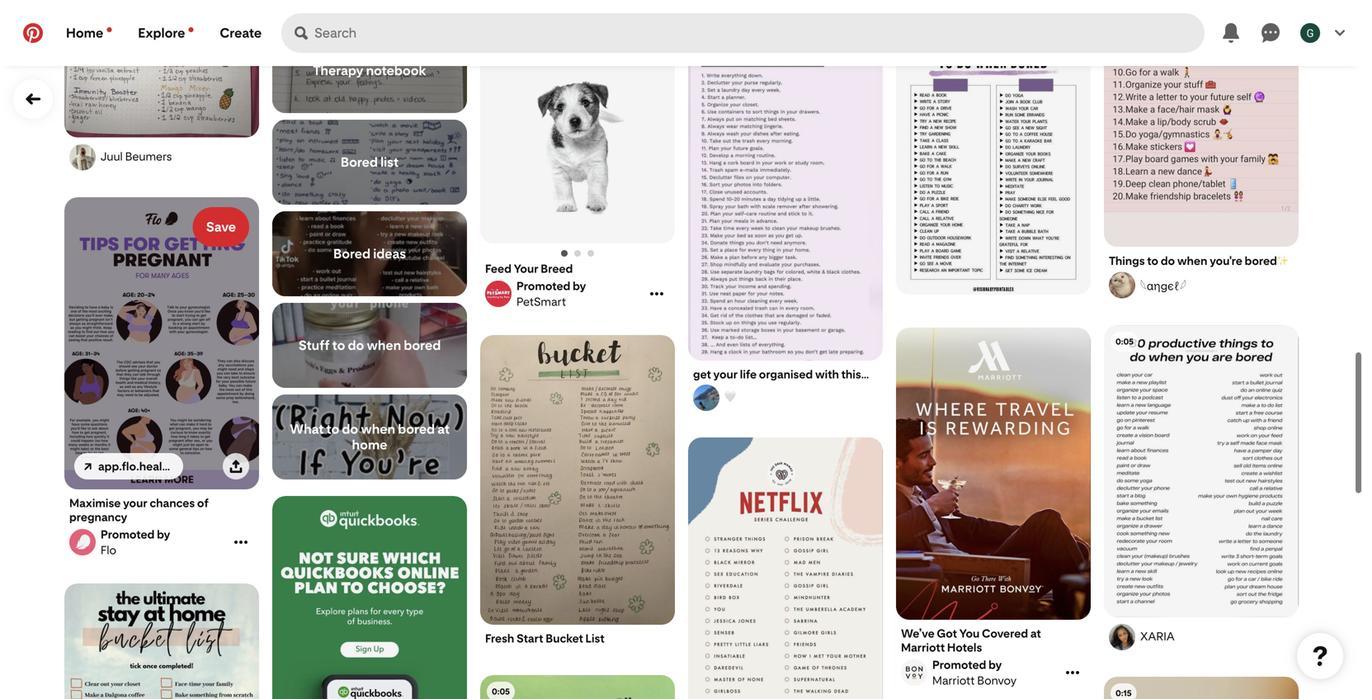 Task type: vqa. For each thing, say whether or not it's contained in the screenshot.
Notifications image
yes



Task type: locate. For each thing, give the bounding box(es) containing it.
juul
[[101, 150, 123, 164]]

0 vertical spatial to
[[1148, 254, 1159, 268]]

0 vertical spatial bored
[[341, 154, 378, 170]]

feed your breed image
[[561, 250, 568, 257], [575, 250, 581, 257], [588, 250, 594, 257]]

start
[[517, 631, 544, 646]]

1 vertical spatial when
[[367, 338, 401, 353]]

petsmart
[[517, 295, 566, 309]]

to inside things to do when you're bored✨️ link
[[1148, 254, 1159, 268]]

0 vertical spatial when
[[1178, 254, 1208, 268]]

create link
[[207, 13, 275, 53]]

your
[[123, 496, 147, 510]]

might
[[368, 6, 404, 21]]

1 vertical spatial to
[[332, 338, 345, 353]]

bored for bored list
[[341, 154, 378, 170]]

to
[[1148, 254, 1159, 268], [332, 338, 345, 353], [326, 421, 339, 437]]

maximise your chances of pregnancy
[[69, 496, 209, 524]]

notifications image
[[189, 27, 194, 32]]

at right covered
[[1031, 627, 1041, 641]]

do
[[1161, 254, 1176, 268], [348, 338, 364, 353], [342, 421, 358, 437]]

to for what to do when bored at home
[[326, 421, 339, 437]]

chances
[[150, 496, 195, 510]]

do for stuff to do when bored
[[348, 338, 364, 353]]

1 vertical spatial bored
[[333, 246, 371, 262]]

when inside stuff to do when bored link
[[367, 338, 401, 353]]

got
[[937, 627, 957, 641]]

1 horizontal spatial feed your breed image
[[575, 250, 581, 257]]

1 vertical spatial at
[[1031, 627, 1041, 641]]

when right stuff
[[367, 338, 401, 353]]

fresh start bucket list link
[[485, 631, 670, 646]]

2 vertical spatial do
[[342, 421, 358, 437]]

2 horizontal spatial feed your breed image
[[588, 250, 594, 257]]

2 vertical spatial when
[[361, 421, 395, 437]]

when right what
[[361, 421, 395, 437]]

what to do when bored at home link
[[272, 395, 467, 480]]

0 vertical spatial at
[[438, 421, 450, 437]]

do right stuff
[[348, 338, 364, 353]]

0 vertical spatial bored
[[404, 338, 441, 353]]

therapy
[[313, 63, 364, 78]]

bored left list
[[341, 154, 378, 170]]

when up 𓆩αηgєℓ𓆪 link
[[1178, 254, 1208, 268]]

bored
[[404, 338, 441, 353], [398, 421, 435, 437]]

marriott inside we've got you covered at marriott hotels
[[901, 641, 945, 655]]

1 horizontal spatial this contains an image of: image
[[896, 43, 1091, 295]]

beumers
[[125, 150, 172, 164]]

do up 𓆩αηgєℓ𓆪 on the right top
[[1161, 254, 1176, 268]]

🤍
[[725, 390, 736, 404]]

explore
[[138, 25, 185, 41]]

1 vertical spatial bored
[[398, 421, 435, 437]]

when inside what to do when bored at home
[[361, 421, 395, 437]]

feed your breed link
[[485, 262, 670, 276]]

bored inside what to do when bored at home
[[398, 421, 435, 437]]

marriott left hotels
[[901, 641, 945, 655]]

hotels
[[948, 641, 983, 655]]

feed your breed
[[485, 262, 573, 276]]

to inside what to do when bored at home
[[326, 421, 339, 437]]

0 horizontal spatial feed your breed image
[[561, 250, 568, 257]]

0 horizontal spatial this contains an image of: image
[[64, 0, 259, 138]]

do right what
[[342, 421, 358, 437]]

at right home
[[438, 421, 450, 437]]

greg robinson image
[[1301, 23, 1321, 43]]

0 vertical spatial marriott
[[901, 641, 945, 655]]

xaria link
[[1107, 624, 1297, 650]]

1 horizontal spatial at
[[1031, 627, 1041, 641]]

when
[[1178, 254, 1208, 268], [367, 338, 401, 353], [361, 421, 395, 437]]

bored for bored ideas
[[333, 246, 371, 262]]

1 vertical spatial do
[[348, 338, 364, 353]]

explore link
[[125, 13, 207, 53]]

notifications image
[[107, 27, 112, 32]]

to inside stuff to do when bored link
[[332, 338, 345, 353]]

marriott inside marriott bonvoy link
[[933, 674, 975, 688]]

this contains an image of: image
[[64, 0, 259, 138], [896, 43, 1091, 295], [1104, 325, 1299, 617]]

marriott bonvoy link
[[899, 658, 1062, 688]]

ideas you might love
[[307, 6, 433, 21]]

to right stuff
[[332, 338, 345, 353]]

breed
[[541, 262, 573, 276]]

ideas
[[373, 246, 406, 262]]

marriott
[[901, 641, 945, 655], [933, 674, 975, 688]]

stuff to do when bored link
[[272, 303, 467, 388]]

bored
[[341, 154, 378, 170], [333, 246, 371, 262]]

fresh
[[485, 631, 514, 646]]

things to do when you're bored✨️
[[1109, 254, 1289, 268]]

2 vertical spatial to
[[326, 421, 339, 437]]

home
[[352, 437, 388, 453]]

0 horizontal spatial at
[[438, 421, 450, 437]]

marriott down hotels
[[933, 674, 975, 688]]

do inside what to do when bored at home
[[342, 421, 358, 437]]

we've got you covered at marriott hotels link
[[901, 627, 1086, 655]]

this contains an image of: embarktoexplore.com | what to do when bored, things to do when bored, things to do at home image
[[64, 584, 259, 699]]

notebook
[[366, 63, 426, 78]]

this contains an image of: get your life organised with this daily plan image
[[688, 15, 883, 361]]

bored left ideas
[[333, 246, 371, 262]]

found the original!! #fyp #thingstodowhenyourebored #bored #whattodo #tips #reccomended image
[[1104, 0, 1299, 247]]

flo link
[[67, 527, 230, 557]]

do for what to do when bored at home
[[342, 421, 358, 437]]

bucket
[[546, 631, 583, 646]]

at
[[438, 421, 450, 437], [1031, 627, 1041, 641]]

bored list
[[341, 154, 399, 170]]

1 vertical spatial marriott
[[933, 674, 975, 688]]

search icon image
[[295, 26, 308, 40]]

looking for hacks to organize your small business? check out quickbooks online. image
[[272, 496, 467, 699]]

you
[[960, 627, 980, 641]]

this contains an image of: image for juul beumers
[[64, 0, 259, 138]]

marriott bonvoy
[[933, 674, 1017, 688]]

to right things
[[1148, 254, 1159, 268]]

2 horizontal spatial this contains an image of: image
[[1104, 325, 1299, 617]]

at inside we've got you covered at marriott hotels
[[1031, 627, 1041, 641]]

squarespace tools make it easy to create a beautiful and unique website. image
[[1104, 677, 1299, 699]]

to right what
[[326, 421, 339, 437]]



Task type: describe. For each thing, give the bounding box(es) containing it.
pregnancy
[[69, 510, 127, 524]]

save
[[206, 219, 236, 235]]

bored for stuff to do when bored
[[404, 338, 441, 353]]

3 feed your breed image from the left
[[588, 250, 594, 257]]

therapy notebook
[[313, 63, 426, 78]]

ideas
[[307, 6, 340, 21]]

you
[[343, 6, 366, 21]]

this contains an image of: image for xaria
[[1104, 325, 1299, 617]]

what to do when bored at home
[[290, 421, 450, 453]]

when for what to do when bored at home
[[361, 421, 395, 437]]

xaria
[[1141, 629, 1175, 643]]

at inside what to do when bored at home
[[438, 421, 450, 437]]

𓆩αηgєℓ𓆪
[[1141, 279, 1187, 293]]

maximise
[[69, 496, 121, 510]]

stuff
[[299, 338, 330, 353]]

this contains an image of: hilarious tweets couples shared about moving in together image
[[688, 437, 883, 699]]

𓆩αηgєℓ𓆪 link
[[1107, 272, 1297, 299]]

maximise your chances of pregnancy link
[[69, 496, 254, 524]]

we've got you covered at marriott hotels
[[901, 627, 1041, 655]]

love
[[407, 6, 433, 21]]

things to do when you're bored✨️ link
[[1109, 254, 1294, 269]]

we've
[[901, 627, 935, 641]]

things
[[1109, 254, 1145, 268]]

when for stuff to do when bored
[[367, 338, 401, 353]]

bored list link
[[272, 120, 467, 205]]

🤍 link
[[691, 385, 881, 411]]

flo
[[101, 543, 116, 557]]

2 feed your breed image from the left
[[575, 250, 581, 257]]

list
[[586, 631, 605, 646]]

bored ideas
[[333, 246, 406, 262]]

Search text field
[[315, 13, 1205, 53]]

what
[[290, 421, 324, 437]]

link image
[[84, 463, 92, 471]]

covered
[[982, 627, 1029, 641]]

of
[[197, 496, 209, 510]]

bored ideas link
[[272, 211, 467, 296]]

bored for what to do when bored at home
[[398, 421, 435, 437]]

feed
[[485, 262, 512, 276]]

as a guest at marriott hotels, you can focus on what matters most while we focus on taking care of you. enjoy your stay with flexible, sophisticated spaces and heartfelt service, no matter what brings you through our doors. image
[[896, 328, 1091, 620]]

create
[[220, 25, 262, 41]]

to for stuff to do when bored
[[332, 338, 345, 353]]

this contains an image of: fresh start bucket list image
[[480, 335, 675, 625]]

save button
[[193, 207, 249, 247]]

therapy notebook link
[[272, 28, 467, 113]]

home
[[66, 25, 103, 41]]

you're
[[1210, 254, 1243, 268]]

0 vertical spatial do
[[1161, 254, 1176, 268]]

home link
[[53, 13, 125, 53]]

bored✨️
[[1245, 254, 1289, 268]]

your
[[514, 262, 539, 276]]

bonvoy
[[978, 674, 1017, 688]]

petsmart link
[[483, 279, 646, 309]]

shop royal canin® dog food at petsmart, formulated for the precise nutrient needs of your dog's size, breed and activity level. find your dog's unique formula. image
[[480, 0, 675, 244]]

fresh start bucket list
[[485, 631, 605, 646]]

this contains an image of: when you're bored image
[[480, 675, 675, 699]]

stuff to do when bored
[[299, 338, 441, 353]]

1 feed your breed image from the left
[[561, 250, 568, 257]]

juul beumers
[[101, 150, 172, 164]]

when inside things to do when you're bored✨️ link
[[1178, 254, 1208, 268]]

7,854,349 users got pregnant while tracking their ovulation with flo 👶🏽 image
[[64, 197, 259, 489]]

juul beumers link
[[67, 144, 257, 171]]

list
[[381, 154, 399, 170]]



